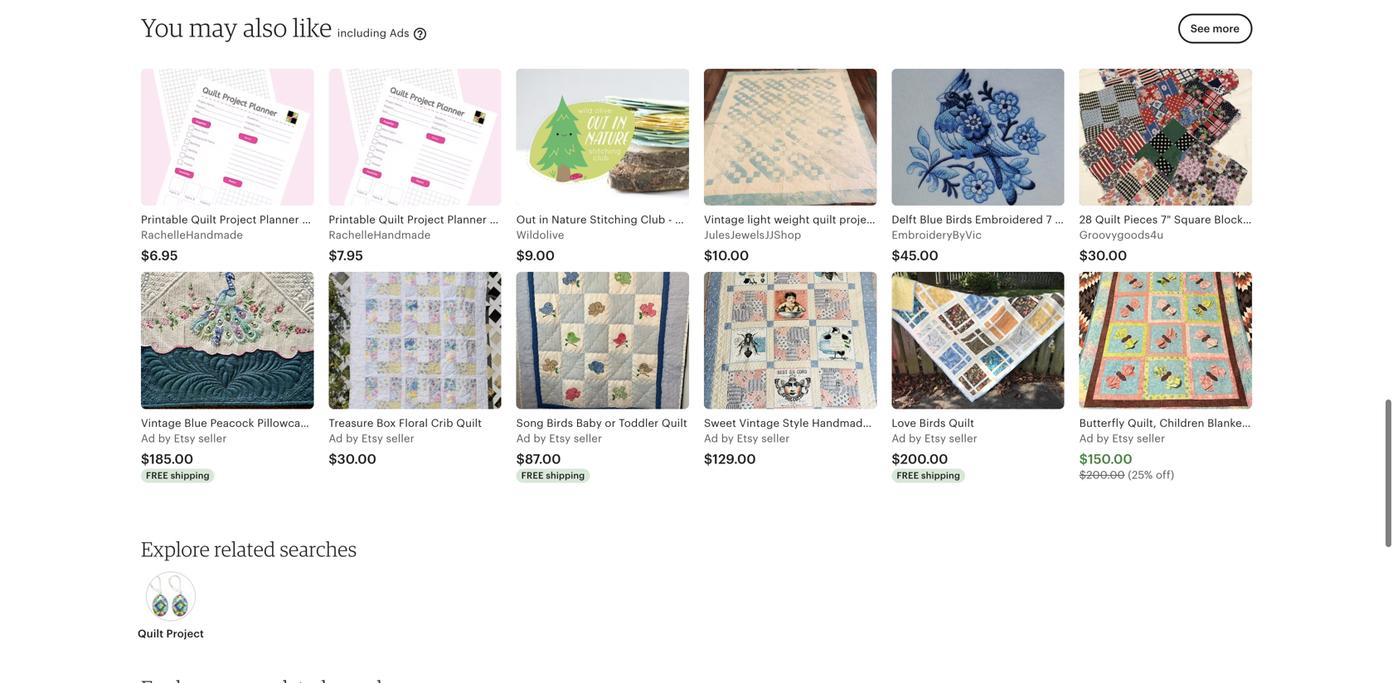 Task type: locate. For each thing, give the bounding box(es) containing it.
3 seller from the left
[[574, 432, 602, 445]]

a d b y etsy seller $ 129.00
[[704, 432, 790, 467]]

1 vertical spatial 200.00
[[1087, 469, 1125, 482]]

1 vertical spatial blue
[[184, 417, 207, 430]]

0 horizontal spatial planner
[[260, 214, 299, 226]]

floral
[[399, 417, 428, 430]]

gift,
[[1309, 417, 1332, 430]]

1 seller from the left
[[198, 432, 227, 445]]

christmas
[[1253, 417, 1306, 430]]

printable up 7.95
[[329, 214, 376, 226]]

200.00 inside butterfly quilt, children blanket, christmas gift, cozy blanke a d b y etsy seller $ 150.00 $ 200.00 (25% off)
[[1087, 469, 1125, 482]]

birds inside song birds baby or toddler quilt a d b y etsy seller $ 87.00 free shipping
[[547, 417, 573, 430]]

30.00 inside groovygoods4u $ 30.00
[[1088, 249, 1128, 263]]

9.00
[[525, 249, 555, 263]]

(25%
[[1128, 469, 1153, 482]]

1 horizontal spatial free
[[522, 471, 544, 481]]

birds for 200.00
[[920, 417, 946, 430]]

rachellehandmade up 7.95
[[329, 229, 431, 241]]

a inside song birds baby or toddler quilt a d b y etsy seller $ 87.00 free shipping
[[517, 432, 524, 445]]

pillowcase
[[257, 417, 312, 430]]

4 a from the left
[[704, 432, 712, 445]]

3 d from the left
[[524, 432, 531, 445]]

1 – from the left
[[302, 214, 308, 226]]

vintage
[[704, 214, 745, 226], [141, 417, 181, 430]]

project
[[220, 214, 257, 226], [407, 214, 445, 226], [166, 628, 204, 640]]

2 horizontal spatial shipping
[[922, 471, 961, 481]]

shipping inside song birds baby or toddler quilt a d b y etsy seller $ 87.00 free shipping
[[546, 471, 585, 481]]

1 a from the left
[[141, 432, 149, 445]]

quilt
[[191, 214, 217, 226], [379, 214, 404, 226], [1055, 214, 1081, 226], [340, 417, 366, 430], [456, 417, 482, 430], [662, 417, 688, 430], [949, 417, 975, 430], [138, 628, 164, 640]]

printable inside printable quilt project planner – branded rachellehandmade $ 6.95
[[141, 214, 188, 226]]

6 y from the left
[[1104, 432, 1110, 445]]

julesjewelsjjshop
[[704, 229, 802, 241]]

1 horizontal spatial printable
[[329, 214, 376, 226]]

6 seller from the left
[[1137, 432, 1166, 445]]

d up 185.00
[[148, 432, 155, 445]]

free for 185.00
[[146, 471, 168, 481]]

shipping inside the vintage blue peacock pillowcase wall quilt a d b y etsy seller $ 185.00 free shipping
[[171, 471, 210, 481]]

1 printable from the left
[[141, 214, 188, 226]]

vintage for d
[[141, 417, 181, 430]]

blue up embroiderybyvic
[[920, 214, 943, 226]]

peacock
[[210, 417, 254, 430]]

0 horizontal spatial rachellehandmade
[[141, 229, 243, 241]]

printable up 6.95
[[141, 214, 188, 226]]

d
[[148, 432, 155, 445], [336, 432, 343, 445], [524, 432, 531, 445], [712, 432, 719, 445], [899, 432, 906, 445], [1087, 432, 1094, 445]]

seller
[[198, 432, 227, 445], [386, 432, 415, 445], [574, 432, 602, 445], [762, 432, 790, 445], [950, 432, 978, 445], [1137, 432, 1166, 445]]

light
[[748, 214, 771, 226]]

1 planner from the left
[[260, 214, 299, 226]]

1 y from the left
[[165, 432, 171, 445]]

vintage up julesjewelsjjshop at the right of page
[[704, 214, 745, 226]]

0 horizontal spatial 30.00
[[337, 452, 377, 467]]

shipping for 185.00
[[171, 471, 210, 481]]

birds inside love birds quilt a d b y etsy seller $ 200.00 free shipping
[[920, 417, 946, 430]]

blue
[[920, 214, 943, 226], [184, 417, 207, 430]]

birds right love
[[920, 417, 946, 430]]

1 horizontal spatial vintage
[[704, 214, 745, 226]]

blocks
[[1084, 214, 1118, 226]]

b down treasure
[[346, 432, 353, 445]]

printable quilt project planner – branded rachellehandmade $ 6.95
[[141, 214, 355, 263]]

quilt inside love birds quilt a d b y etsy seller $ 200.00 free shipping
[[949, 417, 975, 430]]

1 rachellehandmade from the left
[[141, 229, 243, 241]]

song birds baby or toddler quilt a d b y etsy seller $ 87.00 free shipping
[[517, 417, 688, 481]]

– left unbranded
[[490, 214, 496, 226]]

planner for 7.95
[[447, 214, 487, 226]]

3 b from the left
[[534, 432, 541, 445]]

87.00
[[525, 452, 561, 467]]

y down love
[[916, 432, 922, 445]]

blue left peacock
[[184, 417, 207, 430]]

$ inside love birds quilt a d b y etsy seller $ 200.00 free shipping
[[892, 452, 901, 467]]

2 printable from the left
[[329, 214, 376, 226]]

d down butterfly
[[1087, 432, 1094, 445]]

– for 6.95
[[302, 214, 308, 226]]

blue inside the vintage blue peacock pillowcase wall quilt a d b y etsy seller $ 185.00 free shipping
[[184, 417, 207, 430]]

5 seller from the left
[[950, 432, 978, 445]]

1 vertical spatial vintage
[[141, 417, 181, 430]]

b up the 129.00
[[722, 432, 729, 445]]

– left branded
[[302, 214, 308, 226]]

$ inside the vintage blue peacock pillowcase wall quilt a d b y etsy seller $ 185.00 free shipping
[[141, 452, 150, 467]]

4 b from the left
[[722, 432, 729, 445]]

printable
[[141, 214, 188, 226], [329, 214, 376, 226]]

embroidered
[[976, 214, 1044, 226]]

free inside love birds quilt a d b y etsy seller $ 200.00 free shipping
[[897, 471, 919, 481]]

–
[[302, 214, 308, 226], [490, 214, 496, 226]]

a
[[141, 432, 149, 445], [329, 432, 336, 445], [517, 432, 524, 445], [704, 432, 712, 445], [892, 432, 900, 445], [1080, 432, 1087, 445]]

song birds baby or toddler quilt image
[[517, 272, 689, 409]]

birds
[[946, 214, 973, 226], [547, 417, 573, 430], [920, 417, 946, 430]]

printable inside the printable quilt project planner – unbranded rachellehandmade $ 7.95
[[329, 214, 376, 226]]

children
[[1160, 417, 1205, 430]]

30.00 inside 'treasure box floral crib quilt a d b y etsy seller $ 30.00'
[[337, 452, 377, 467]]

project for 6.95
[[220, 214, 257, 226]]

y up the 129.00
[[728, 432, 734, 445]]

0 vertical spatial 30.00
[[1088, 249, 1128, 263]]

b up 185.00
[[158, 432, 165, 445]]

3 a from the left
[[517, 432, 524, 445]]

28 quilt pieces 7" square blocks machine-stitched vintage fabric sewing project quilt craft country home decor image
[[1080, 69, 1253, 206]]

30.00 down treasure
[[337, 452, 377, 467]]

rachellehandmade up 6.95
[[141, 229, 243, 241]]

7.95
[[337, 249, 363, 263]]

5 a from the left
[[892, 432, 900, 445]]

planner left branded
[[260, 214, 299, 226]]

1 horizontal spatial 200.00
[[1087, 469, 1125, 482]]

delft
[[892, 214, 917, 226]]

0 horizontal spatial vintage
[[141, 417, 181, 430]]

3 etsy from the left
[[549, 432, 571, 445]]

0 horizontal spatial shipping
[[171, 471, 210, 481]]

branded
[[311, 214, 355, 226]]

seller inside the vintage blue peacock pillowcase wall quilt a d b y etsy seller $ 185.00 free shipping
[[198, 432, 227, 445]]

– inside the printable quilt project planner – unbranded rachellehandmade $ 7.95
[[490, 214, 496, 226]]

1 horizontal spatial project
[[220, 214, 257, 226]]

y up 185.00
[[165, 432, 171, 445]]

1 shipping from the left
[[171, 471, 210, 481]]

$
[[141, 249, 150, 263], [329, 249, 337, 263], [517, 249, 525, 263], [704, 249, 713, 263], [892, 249, 901, 263], [1080, 249, 1088, 263], [141, 452, 150, 467], [329, 452, 337, 467], [517, 452, 525, 467], [704, 452, 713, 467], [892, 452, 901, 467], [1080, 452, 1088, 467], [1080, 469, 1087, 482]]

2 seller from the left
[[386, 432, 415, 445]]

d inside love birds quilt a d b y etsy seller $ 200.00 free shipping
[[899, 432, 906, 445]]

birds left baby
[[547, 417, 573, 430]]

1 horizontal spatial shipping
[[546, 471, 585, 481]]

2 horizontal spatial project
[[407, 214, 445, 226]]

2 free from the left
[[522, 471, 544, 481]]

y inside butterfly quilt, children blanket, christmas gift, cozy blanke a d b y etsy seller $ 150.00 $ 200.00 (25% off)
[[1104, 432, 1110, 445]]

vintage blue peacock pillowcase wall quilt image
[[141, 272, 314, 409]]

etsy inside butterfly quilt, children blanket, christmas gift, cozy blanke a d b y etsy seller $ 150.00 $ 200.00 (25% off)
[[1113, 432, 1134, 445]]

b down love
[[909, 432, 916, 445]]

2 b from the left
[[346, 432, 353, 445]]

6 d from the left
[[1087, 432, 1094, 445]]

d down treasure
[[336, 432, 343, 445]]

$ inside printable quilt project planner – branded rachellehandmade $ 6.95
[[141, 249, 150, 263]]

0 horizontal spatial project
[[166, 628, 204, 640]]

shipping for 87.00
[[546, 471, 585, 481]]

explore related searches
[[141, 537, 357, 562]]

etsy inside the vintage blue peacock pillowcase wall quilt a d b y etsy seller $ 185.00 free shipping
[[174, 432, 196, 445]]

you
[[141, 12, 184, 43]]

y inside the vintage blue peacock pillowcase wall quilt a d b y etsy seller $ 185.00 free shipping
[[165, 432, 171, 445]]

1 horizontal spatial rachellehandmade
[[329, 229, 431, 241]]

d inside butterfly quilt, children blanket, christmas gift, cozy blanke a d b y etsy seller $ 150.00 $ 200.00 (25% off)
[[1087, 432, 1094, 445]]

rachellehandmade inside printable quilt project planner – branded rachellehandmade $ 6.95
[[141, 229, 243, 241]]

6 a from the left
[[1080, 432, 1087, 445]]

b
[[158, 432, 165, 445], [346, 432, 353, 445], [534, 432, 541, 445], [722, 432, 729, 445], [909, 432, 916, 445], [1097, 432, 1104, 445]]

like
[[293, 12, 332, 43]]

y inside 'treasure box floral crib quilt a d b y etsy seller $ 30.00'
[[353, 432, 359, 445]]

3 free from the left
[[897, 471, 919, 481]]

project inside printable quilt project planner – branded rachellehandmade $ 6.95
[[220, 214, 257, 226]]

4 etsy from the left
[[737, 432, 759, 445]]

y inside song birds baby or toddler quilt a d b y etsy seller $ 87.00 free shipping
[[540, 432, 546, 445]]

2 horizontal spatial free
[[897, 471, 919, 481]]

planner inside printable quilt project planner – branded rachellehandmade $ 6.95
[[260, 214, 299, 226]]

birds up embroiderybyvic
[[946, 214, 973, 226]]

2 y from the left
[[353, 432, 359, 445]]

0 horizontal spatial –
[[302, 214, 308, 226]]

project inside explore related searches region
[[166, 628, 204, 640]]

free
[[146, 471, 168, 481], [522, 471, 544, 481], [897, 471, 919, 481]]

2 planner from the left
[[447, 214, 487, 226]]

30.00
[[1088, 249, 1128, 263], [337, 452, 377, 467]]

y down 'song'
[[540, 432, 546, 445]]

free down love
[[897, 471, 919, 481]]

planner
[[260, 214, 299, 226], [447, 214, 487, 226]]

out in nature stitching club - embroidery and epp mini quilt project image
[[517, 69, 689, 206]]

printable quilt project planner – unbranded image
[[329, 69, 502, 206]]

0 horizontal spatial 200.00
[[901, 452, 949, 467]]

2 a from the left
[[329, 432, 336, 445]]

free inside the vintage blue peacock pillowcase wall quilt a d b y etsy seller $ 185.00 free shipping
[[146, 471, 168, 481]]

etsy
[[174, 432, 196, 445], [362, 432, 383, 445], [549, 432, 571, 445], [737, 432, 759, 445], [925, 432, 947, 445], [1113, 432, 1134, 445]]

vintage inside vintage light weight quilt project julesjewelsjjshop $ 10.00
[[704, 214, 745, 226]]

baby
[[576, 417, 602, 430]]

6 etsy from the left
[[1113, 432, 1134, 445]]

1 horizontal spatial –
[[490, 214, 496, 226]]

blanket,
[[1208, 417, 1250, 430]]

quilt project link
[[136, 572, 206, 642]]

rachellehandmade
[[141, 229, 243, 241], [329, 229, 431, 241]]

5 etsy from the left
[[925, 432, 947, 445]]

quilt
[[813, 214, 837, 226]]

200.00 down love
[[901, 452, 949, 467]]

1 vertical spatial 30.00
[[337, 452, 377, 467]]

shipping
[[171, 471, 210, 481], [546, 471, 585, 481], [922, 471, 961, 481]]

2 shipping from the left
[[546, 471, 585, 481]]

y
[[165, 432, 171, 445], [353, 432, 359, 445], [540, 432, 546, 445], [728, 432, 734, 445], [916, 432, 922, 445], [1104, 432, 1110, 445]]

2 d from the left
[[336, 432, 343, 445]]

planner inside the printable quilt project planner – unbranded rachellehandmade $ 7.95
[[447, 214, 487, 226]]

free down 185.00
[[146, 471, 168, 481]]

wildolive $ 9.00
[[517, 229, 565, 263]]

1 horizontal spatial planner
[[447, 214, 487, 226]]

0 vertical spatial vintage
[[704, 214, 745, 226]]

y down butterfly
[[1104, 432, 1110, 445]]

shipping inside love birds quilt a d b y etsy seller $ 200.00 free shipping
[[922, 471, 961, 481]]

free inside song birds baby or toddler quilt a d b y etsy seller $ 87.00 free shipping
[[522, 471, 544, 481]]

185.00
[[150, 452, 194, 467]]

1 horizontal spatial 30.00
[[1088, 249, 1128, 263]]

rachellehandmade inside the printable quilt project planner – unbranded rachellehandmade $ 7.95
[[329, 229, 431, 241]]

free for 87.00
[[522, 471, 544, 481]]

etsy inside 'treasure box floral crib quilt a d b y etsy seller $ 30.00'
[[362, 432, 383, 445]]

0 horizontal spatial free
[[146, 471, 168, 481]]

1 etsy from the left
[[174, 432, 196, 445]]

quilt inside 'treasure box floral crib quilt a d b y etsy seller $ 30.00'
[[456, 417, 482, 430]]

off)
[[1156, 469, 1175, 482]]

30.00 down groovygoods4u
[[1088, 249, 1128, 263]]

2 etsy from the left
[[362, 432, 383, 445]]

200.00 inside love birds quilt a d b y etsy seller $ 200.00 free shipping
[[901, 452, 949, 467]]

1 free from the left
[[146, 471, 168, 481]]

0 vertical spatial 200.00
[[901, 452, 949, 467]]

project inside the printable quilt project planner – unbranded rachellehandmade $ 7.95
[[407, 214, 445, 226]]

– inside printable quilt project planner – branded rachellehandmade $ 6.95
[[302, 214, 308, 226]]

seller inside song birds baby or toddler quilt a d b y etsy seller $ 87.00 free shipping
[[574, 432, 602, 445]]

6 b from the left
[[1097, 432, 1104, 445]]

4 y from the left
[[728, 432, 734, 445]]

0 vertical spatial blue
[[920, 214, 943, 226]]

b down butterfly
[[1097, 432, 1104, 445]]

explore related searches region
[[131, 537, 1263, 672]]

b down 'song'
[[534, 432, 541, 445]]

0 horizontal spatial printable
[[141, 214, 188, 226]]

delft blue birds embroidered 7 quilt blocks image
[[892, 69, 1065, 206]]

d up the 129.00
[[712, 432, 719, 445]]

200.00 down 150.00
[[1087, 469, 1125, 482]]

also
[[243, 12, 288, 43]]

1 d from the left
[[148, 432, 155, 445]]

$ inside vintage light weight quilt project julesjewelsjjshop $ 10.00
[[704, 249, 713, 263]]

butterfly quilt, children blanket, christmas gift, cozy blanket image
[[1080, 272, 1253, 409]]

d inside song birds baby or toddler quilt a d b y etsy seller $ 87.00 free shipping
[[524, 432, 531, 445]]

200.00
[[901, 452, 949, 467], [1087, 469, 1125, 482]]

0 horizontal spatial blue
[[184, 417, 207, 430]]

free down the 87.00 on the left bottom
[[522, 471, 544, 481]]

5 b from the left
[[909, 432, 916, 445]]

vintage up 185.00
[[141, 417, 181, 430]]

2 rachellehandmade from the left
[[329, 229, 431, 241]]

y inside love birds quilt a d b y etsy seller $ 200.00 free shipping
[[916, 432, 922, 445]]

4 seller from the left
[[762, 432, 790, 445]]

– for 7.95
[[490, 214, 496, 226]]

y down treasure
[[353, 432, 359, 445]]

3 y from the left
[[540, 432, 546, 445]]

seller inside 'a d b y etsy seller $ 129.00'
[[762, 432, 790, 445]]

ads
[[390, 27, 410, 39]]

treasure box floral crib quilt a d b y etsy seller $ 30.00
[[329, 417, 482, 467]]

5 y from the left
[[916, 432, 922, 445]]

1 horizontal spatial blue
[[920, 214, 943, 226]]

3 shipping from the left
[[922, 471, 961, 481]]

4 d from the left
[[712, 432, 719, 445]]

$ inside "delft blue birds embroidered 7 quilt blocks embroiderybyvic $ 45.00"
[[892, 249, 901, 263]]

6.95
[[150, 249, 178, 263]]

$ inside song birds baby or toddler quilt a d b y etsy seller $ 87.00 free shipping
[[517, 452, 525, 467]]

d down love
[[899, 432, 906, 445]]

blue for 45.00
[[920, 214, 943, 226]]

vintage light weight quilt project image
[[704, 69, 877, 206]]

vintage inside the vintage blue peacock pillowcase wall quilt a d b y etsy seller $ 185.00 free shipping
[[141, 417, 181, 430]]

d down 'song'
[[524, 432, 531, 445]]

5 d from the left
[[899, 432, 906, 445]]

1 b from the left
[[158, 432, 165, 445]]

quilt inside explore related searches region
[[138, 628, 164, 640]]

related
[[214, 537, 276, 562]]

planner left unbranded
[[447, 214, 487, 226]]

2 – from the left
[[490, 214, 496, 226]]

blue inside "delft blue birds embroidered 7 quilt blocks embroiderybyvic $ 45.00"
[[920, 214, 943, 226]]



Task type: describe. For each thing, give the bounding box(es) containing it.
cozy
[[1335, 417, 1361, 430]]

129.00
[[713, 452, 756, 467]]

$ inside 'treasure box floral crib quilt a d b y etsy seller $ 30.00'
[[329, 452, 337, 467]]

see more button
[[1179, 14, 1253, 44]]

$ inside 'a d b y etsy seller $ 129.00'
[[704, 452, 713, 467]]

quilt,
[[1128, 417, 1157, 430]]

a inside 'treasure box floral crib quilt a d b y etsy seller $ 30.00'
[[329, 432, 336, 445]]

including
[[337, 27, 387, 39]]

$ inside wildolive $ 9.00
[[517, 249, 525, 263]]

$ inside groovygoods4u $ 30.00
[[1080, 249, 1088, 263]]

etsy inside song birds baby or toddler quilt a d b y etsy seller $ 87.00 free shipping
[[549, 432, 571, 445]]

quilt inside printable quilt project planner – branded rachellehandmade $ 6.95
[[191, 214, 217, 226]]

love birds quilt a d b y etsy seller $ 200.00 free shipping
[[892, 417, 978, 481]]

quilt inside "delft blue birds embroidered 7 quilt blocks embroiderybyvic $ 45.00"
[[1055, 214, 1081, 226]]

butterfly quilt, children blanket, christmas gift, cozy blanke a d b y etsy seller $ 150.00 $ 200.00 (25% off)
[[1080, 417, 1394, 482]]

b inside the vintage blue peacock pillowcase wall quilt a d b y etsy seller $ 185.00 free shipping
[[158, 432, 165, 445]]

vintage light weight quilt project julesjewelsjjshop $ 10.00
[[704, 214, 877, 263]]

or
[[605, 417, 616, 430]]

unbranded
[[499, 214, 558, 226]]

groovygoods4u $ 30.00
[[1080, 229, 1164, 263]]

crib
[[431, 417, 454, 430]]

embroiderybyvic
[[892, 229, 982, 241]]

treasure box floral crib quilt image
[[329, 272, 502, 409]]

quilt inside song birds baby or toddler quilt a d b y etsy seller $ 87.00 free shipping
[[662, 417, 688, 430]]

7
[[1047, 214, 1052, 226]]

printable for 7.95
[[329, 214, 376, 226]]

45.00
[[901, 249, 939, 263]]

love
[[892, 417, 917, 430]]

a inside butterfly quilt, children blanket, christmas gift, cozy blanke a d b y etsy seller $ 150.00 $ 200.00 (25% off)
[[1080, 432, 1087, 445]]

printable for 6.95
[[141, 214, 188, 226]]

b inside love birds quilt a d b y etsy seller $ 200.00 free shipping
[[909, 432, 916, 445]]

project
[[840, 214, 877, 226]]

delft blue birds embroidered 7 quilt blocks embroiderybyvic $ 45.00
[[892, 214, 1118, 263]]

more
[[1213, 22, 1240, 35]]

b inside song birds baby or toddler quilt a d b y etsy seller $ 87.00 free shipping
[[534, 432, 541, 445]]

b inside butterfly quilt, children blanket, christmas gift, cozy blanke a d b y etsy seller $ 150.00 $ 200.00 (25% off)
[[1097, 432, 1104, 445]]

y inside 'a d b y etsy seller $ 129.00'
[[728, 432, 734, 445]]

box
[[377, 417, 396, 430]]

a inside the vintage blue peacock pillowcase wall quilt a d b y etsy seller $ 185.00 free shipping
[[141, 432, 149, 445]]

butterfly
[[1080, 417, 1125, 430]]

blanke
[[1364, 417, 1394, 430]]

see
[[1191, 22, 1211, 35]]

printable quilt project planner – unbranded rachellehandmade $ 7.95
[[329, 214, 558, 263]]

birds for etsy
[[547, 417, 573, 430]]

$ inside the printable quilt project planner – unbranded rachellehandmade $ 7.95
[[329, 249, 337, 263]]

printable quilt project planner – branded image
[[141, 69, 314, 206]]

see more link
[[1174, 14, 1253, 54]]

vintage for 10.00
[[704, 214, 745, 226]]

quilt project
[[138, 628, 204, 640]]

you may also like including ads
[[141, 12, 413, 43]]

rachellehandmade for 7.95
[[329, 229, 431, 241]]

song
[[517, 417, 544, 430]]

weight
[[774, 214, 810, 226]]

wall
[[315, 417, 337, 430]]

project for 7.95
[[407, 214, 445, 226]]

may
[[189, 12, 238, 43]]

seller inside butterfly quilt, children blanket, christmas gift, cozy blanke a d b y etsy seller $ 150.00 $ 200.00 (25% off)
[[1137, 432, 1166, 445]]

etsy inside 'a d b y etsy seller $ 129.00'
[[737, 432, 759, 445]]

b inside 'a d b y etsy seller $ 129.00'
[[722, 432, 729, 445]]

d inside 'treasure box floral crib quilt a d b y etsy seller $ 30.00'
[[336, 432, 343, 445]]

10.00
[[713, 249, 749, 263]]

toddler
[[619, 417, 659, 430]]

wildolive
[[517, 229, 565, 241]]

etsy inside love birds quilt a d b y etsy seller $ 200.00 free shipping
[[925, 432, 947, 445]]

d inside the vintage blue peacock pillowcase wall quilt a d b y etsy seller $ 185.00 free shipping
[[148, 432, 155, 445]]

planner for 6.95
[[260, 214, 299, 226]]

quilt inside the printable quilt project planner – unbranded rachellehandmade $ 7.95
[[379, 214, 404, 226]]

see more
[[1191, 22, 1240, 35]]

love birds quilt image
[[892, 272, 1065, 409]]

rachellehandmade for 6.95
[[141, 229, 243, 241]]

b inside 'treasure box floral crib quilt a d b y etsy seller $ 30.00'
[[346, 432, 353, 445]]

d inside 'a d b y etsy seller $ 129.00'
[[712, 432, 719, 445]]

sweet vintage style  handmade patchwork quilt  - cottagecore quilt, throw size pink blue image
[[704, 272, 877, 409]]

groovygoods4u
[[1080, 229, 1164, 241]]

seller inside love birds quilt a d b y etsy seller $ 200.00 free shipping
[[950, 432, 978, 445]]

a inside 'a d b y etsy seller $ 129.00'
[[704, 432, 712, 445]]

searches
[[280, 537, 357, 562]]

150.00
[[1088, 452, 1133, 467]]

explore
[[141, 537, 210, 562]]

blue for y
[[184, 417, 207, 430]]

seller inside 'treasure box floral crib quilt a d b y etsy seller $ 30.00'
[[386, 432, 415, 445]]

quilt inside the vintage blue peacock pillowcase wall quilt a d b y etsy seller $ 185.00 free shipping
[[340, 417, 366, 430]]

vintage blue peacock pillowcase wall quilt a d b y etsy seller $ 185.00 free shipping
[[141, 417, 366, 481]]

treasure
[[329, 417, 374, 430]]

birds inside "delft blue birds embroidered 7 quilt blocks embroiderybyvic $ 45.00"
[[946, 214, 973, 226]]

a inside love birds quilt a d b y etsy seller $ 200.00 free shipping
[[892, 432, 900, 445]]



Task type: vqa. For each thing, say whether or not it's contained in the screenshot.
like
yes



